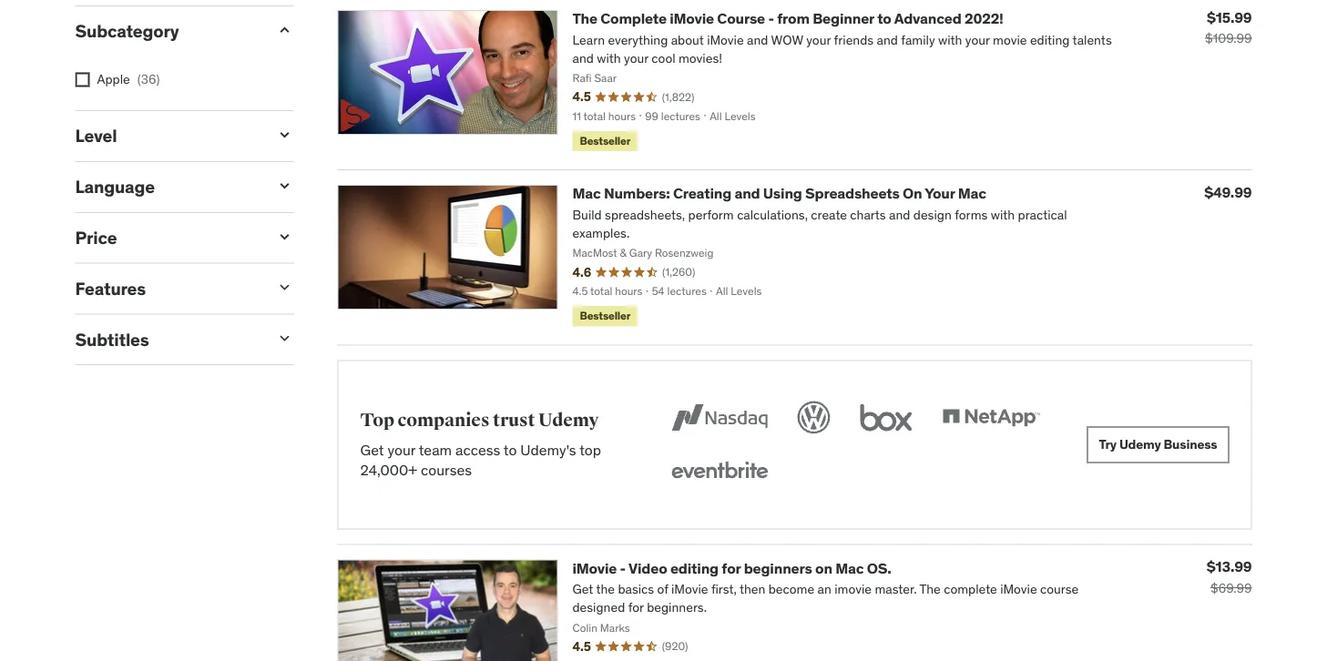 Task type: vqa. For each thing, say whether or not it's contained in the screenshot.
NOT
no



Task type: describe. For each thing, give the bounding box(es) containing it.
the
[[573, 9, 598, 28]]

nasdaq image
[[667, 398, 772, 438]]

subtitles button
[[75, 328, 261, 350]]

from
[[777, 9, 810, 28]]

mac numbers: creating and using spreadsheets on your mac link
[[573, 184, 987, 203]]

1 horizontal spatial mac
[[836, 559, 864, 577]]

$49.99
[[1205, 183, 1252, 202]]

to inside top companies trust udemy get your team access to udemy's top 24,000+ courses
[[504, 440, 517, 459]]

$69.99
[[1211, 580, 1252, 596]]

try udemy business
[[1099, 436, 1218, 453]]

eventbrite image
[[667, 452, 772, 492]]

business
[[1164, 436, 1218, 453]]

beginner
[[813, 9, 874, 28]]

0 horizontal spatial -
[[620, 559, 626, 577]]

team
[[419, 440, 452, 459]]

$13.99 $69.99
[[1207, 557, 1252, 596]]

complete
[[601, 9, 667, 28]]

top companies trust udemy get your team access to udemy's top 24,000+ courses
[[360, 410, 601, 479]]

0 horizontal spatial mac
[[573, 184, 601, 203]]

try
[[1099, 436, 1117, 453]]

the complete imovie course - from beginner to advanced 2022! link
[[573, 9, 1004, 28]]

and
[[735, 184, 760, 203]]

volkswagen image
[[794, 398, 834, 438]]

features button
[[75, 278, 261, 299]]

24,000+
[[360, 461, 417, 479]]

editing
[[670, 559, 719, 577]]

creating
[[673, 184, 732, 203]]

features
[[75, 278, 146, 299]]

for
[[722, 559, 741, 577]]

price button
[[75, 227, 261, 249]]

apple (36)
[[97, 71, 160, 88]]

small image for language
[[276, 177, 294, 195]]

your
[[388, 440, 416, 459]]

imovie - video editing for beginners on mac os. link
[[573, 559, 891, 577]]

companies
[[398, 410, 490, 432]]

imovie - video editing for beginners on mac os.
[[573, 559, 891, 577]]

subtitles
[[75, 328, 149, 350]]

top
[[580, 440, 601, 459]]

1 horizontal spatial to
[[877, 9, 892, 28]]

subcategory
[[75, 20, 179, 42]]

on
[[815, 559, 833, 577]]

small image for level
[[276, 126, 294, 144]]

$15.99 $109.99
[[1205, 8, 1252, 46]]



Task type: locate. For each thing, give the bounding box(es) containing it.
(36)
[[137, 71, 160, 88]]

-
[[768, 9, 774, 28], [620, 559, 626, 577]]

xsmall image
[[75, 73, 90, 87]]

1 horizontal spatial udemy
[[1120, 436, 1161, 453]]

access
[[456, 440, 500, 459]]

mac right your
[[958, 184, 987, 203]]

$109.99
[[1205, 30, 1252, 46]]

subcategory button
[[75, 20, 261, 42]]

numbers:
[[604, 184, 670, 203]]

beginners
[[744, 559, 812, 577]]

$15.99
[[1207, 8, 1252, 26]]

top
[[360, 410, 394, 432]]

2 small image from the top
[[276, 278, 294, 297]]

- left from at the right
[[768, 9, 774, 28]]

2 horizontal spatial mac
[[958, 184, 987, 203]]

0 horizontal spatial udemy
[[538, 410, 599, 432]]

language
[[75, 176, 155, 198]]

netapp image
[[939, 398, 1044, 438]]

0 vertical spatial small image
[[276, 126, 294, 144]]

spreadsheets
[[805, 184, 900, 203]]

1 horizontal spatial imovie
[[670, 9, 714, 28]]

small image for price
[[276, 228, 294, 246]]

small image for features
[[276, 278, 294, 297]]

your
[[925, 184, 955, 203]]

1 vertical spatial udemy
[[1120, 436, 1161, 453]]

small image for subtitles
[[276, 329, 294, 347]]

2022!
[[965, 9, 1004, 28]]

$13.99
[[1207, 557, 1252, 576]]

advanced
[[894, 9, 962, 28]]

courses
[[421, 461, 472, 479]]

mac
[[573, 184, 601, 203], [958, 184, 987, 203], [836, 559, 864, 577]]

udemy
[[538, 410, 599, 432], [1120, 436, 1161, 453]]

trust
[[493, 410, 535, 432]]

level
[[75, 125, 117, 147]]

2 small image from the top
[[276, 177, 294, 195]]

1 vertical spatial small image
[[276, 278, 294, 297]]

0 horizontal spatial imovie
[[573, 559, 617, 577]]

to right beginner
[[877, 9, 892, 28]]

to down trust at bottom
[[504, 440, 517, 459]]

imovie left course
[[670, 9, 714, 28]]

course
[[717, 9, 765, 28]]

using
[[763, 184, 802, 203]]

1 horizontal spatial -
[[768, 9, 774, 28]]

get
[[360, 440, 384, 459]]

0 vertical spatial to
[[877, 9, 892, 28]]

0 vertical spatial small image
[[276, 21, 294, 39]]

udemy inside top companies trust udemy get your team access to udemy's top 24,000+ courses
[[538, 410, 599, 432]]

level button
[[75, 125, 261, 147]]

mac right on
[[836, 559, 864, 577]]

1 vertical spatial imovie
[[573, 559, 617, 577]]

udemy right the try
[[1120, 436, 1161, 453]]

- left video
[[620, 559, 626, 577]]

os.
[[867, 559, 891, 577]]

0 horizontal spatial to
[[504, 440, 517, 459]]

on
[[903, 184, 922, 203]]

1 vertical spatial small image
[[276, 177, 294, 195]]

small image
[[276, 126, 294, 144], [276, 177, 294, 195], [276, 228, 294, 246]]

box image
[[856, 398, 917, 438]]

1 small image from the top
[[276, 126, 294, 144]]

small image
[[276, 21, 294, 39], [276, 278, 294, 297], [276, 329, 294, 347]]

3 small image from the top
[[276, 329, 294, 347]]

udemy's
[[520, 440, 576, 459]]

1 vertical spatial -
[[620, 559, 626, 577]]

imovie
[[670, 9, 714, 28], [573, 559, 617, 577]]

video
[[629, 559, 667, 577]]

2 vertical spatial small image
[[276, 329, 294, 347]]

0 vertical spatial udemy
[[538, 410, 599, 432]]

language button
[[75, 176, 261, 198]]

3 small image from the top
[[276, 228, 294, 246]]

imovie left video
[[573, 559, 617, 577]]

price
[[75, 227, 117, 249]]

to
[[877, 9, 892, 28], [504, 440, 517, 459]]

1 small image from the top
[[276, 21, 294, 39]]

mac numbers: creating and using spreadsheets on your mac
[[573, 184, 987, 203]]

udemy up udemy's
[[538, 410, 599, 432]]

2 vertical spatial small image
[[276, 228, 294, 246]]

mac left 'numbers:'
[[573, 184, 601, 203]]

try udemy business link
[[1087, 427, 1229, 463]]

apple
[[97, 71, 130, 88]]

1 vertical spatial to
[[504, 440, 517, 459]]

0 vertical spatial -
[[768, 9, 774, 28]]

0 vertical spatial imovie
[[670, 9, 714, 28]]

the complete imovie course - from beginner to advanced 2022!
[[573, 9, 1004, 28]]

small image for subcategory
[[276, 21, 294, 39]]



